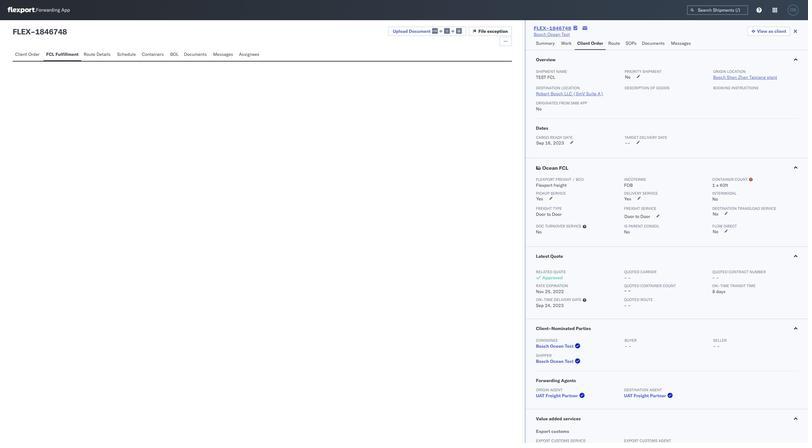 Task type: vqa. For each thing, say whether or not it's contained in the screenshot.


Task type: describe. For each thing, give the bounding box(es) containing it.
is
[[624, 224, 628, 229]]

approved
[[542, 275, 563, 281]]

customs
[[551, 429, 569, 434]]

flex-
[[534, 25, 549, 31]]

0 horizontal spatial client order button
[[13, 49, 44, 61]]

sops
[[626, 40, 637, 46]]

agent for destination agent
[[650, 388, 662, 392]]

time for on-time transit time 8 days
[[720, 284, 729, 288]]

to inside freight type door to door
[[547, 212, 551, 217]]

on- for on-time delivery date
[[536, 297, 544, 302]]

exception
[[487, 28, 508, 34]]

1 horizontal spatial client
[[577, 40, 590, 46]]

service up service
[[643, 191, 658, 196]]

name
[[556, 69, 567, 74]]

freight down destination agent
[[634, 393, 649, 399]]

goods
[[656, 86, 670, 90]]

2 horizontal spatial time
[[747, 284, 756, 288]]

client-nominated parties button
[[526, 319, 808, 338]]

0 vertical spatial messages
[[671, 40, 691, 46]]

latest
[[536, 254, 549, 259]]

uat for destination
[[624, 393, 633, 399]]

1 horizontal spatial 1846748
[[549, 25, 571, 31]]

0 vertical spatial delivery
[[640, 135, 657, 140]]

1 horizontal spatial client order button
[[575, 38, 606, 50]]

25,
[[545, 289, 552, 295]]

quoted for quoted carrier - -
[[624, 270, 640, 274]]

quoted for quoted container count - -
[[624, 284, 640, 288]]

destination transload service
[[712, 206, 777, 211]]

buyer - -
[[625, 338, 637, 349]]

freight up door to door
[[624, 206, 640, 211]]

quote
[[553, 270, 566, 274]]

Search Shipments (/) text field
[[687, 5, 748, 15]]

40ft
[[720, 182, 728, 188]]

uat freight partner for destination
[[624, 393, 666, 399]]

pickup
[[536, 191, 550, 196]]

documents for the left documents button
[[184, 51, 207, 57]]

assignees
[[239, 51, 259, 57]]

nov
[[536, 289, 544, 295]]

on-time transit time 8 days
[[712, 284, 756, 295]]

location for llc
[[561, 86, 580, 90]]

bosch down flex-
[[534, 32, 546, 37]]

buyer
[[625, 338, 637, 343]]

bco
[[576, 177, 584, 182]]

uat freight partner link for origin
[[536, 393, 586, 399]]

intermodal
[[712, 191, 737, 196]]

ready
[[550, 135, 562, 140]]

1 vertical spatial freight
[[554, 182, 567, 188]]

delivery
[[624, 191, 642, 196]]

route details button
[[81, 49, 115, 61]]

date for --
[[658, 135, 667, 140]]

app inside originates from smb app no
[[580, 101, 587, 105]]

client-
[[536, 326, 552, 331]]

count inside quoted container count - -
[[663, 284, 676, 288]]

nominated
[[552, 326, 575, 331]]

documents for the right documents button
[[642, 40, 665, 46]]

sops button
[[623, 38, 640, 50]]

flex - 1846748
[[13, 27, 67, 36]]

door up is
[[625, 214, 634, 219]]

summary button
[[534, 38, 559, 50]]

test for shipper
[[565, 359, 574, 364]]

client-nominated parties
[[536, 326, 591, 331]]

booking instructions
[[713, 86, 759, 90]]

ocean down shipper
[[550, 359, 564, 364]]

carrier
[[641, 270, 657, 274]]

1 flexport from the top
[[536, 177, 555, 182]]

24,
[[545, 303, 552, 308]]

uat freight partner for origin
[[536, 393, 578, 399]]

view as client
[[757, 28, 786, 34]]

bosch ocean test for consignee
[[536, 343, 574, 349]]

view
[[757, 28, 767, 34]]

of
[[650, 86, 655, 90]]

container count
[[712, 177, 748, 182]]

door up doc
[[536, 212, 546, 217]]

test for consignee
[[565, 343, 574, 349]]

route for route
[[608, 40, 620, 46]]

freight inside freight type door to door
[[536, 206, 552, 211]]

destination for service
[[712, 206, 737, 211]]

route details
[[84, 51, 111, 57]]

ocean inside ocean fcl button
[[542, 165, 558, 171]]

service down flexport freight / bco flexport freight
[[551, 191, 566, 196]]

fcl fulfillment
[[46, 51, 79, 57]]

schedule
[[117, 51, 136, 57]]

work
[[561, 40, 572, 46]]

fob
[[624, 182, 633, 188]]

destination agent
[[624, 388, 662, 392]]

fulfillment
[[55, 51, 79, 57]]

1 horizontal spatial order
[[591, 40, 603, 46]]

destination for robert
[[536, 86, 560, 90]]

location for zhen
[[727, 69, 746, 74]]

16,
[[545, 140, 552, 146]]

door to door
[[625, 214, 650, 219]]

originates from smb app no
[[536, 101, 587, 112]]

no down doc
[[536, 229, 542, 235]]

parent
[[629, 224, 643, 229]]

shipper
[[536, 353, 552, 358]]

number
[[750, 270, 766, 274]]

flow direct
[[712, 224, 737, 229]]

days
[[716, 289, 726, 295]]

taixiang
[[749, 75, 766, 80]]

freight service
[[624, 206, 657, 211]]

fcl fulfillment button
[[44, 49, 81, 61]]

--
[[625, 140, 630, 146]]

smb
[[571, 101, 579, 105]]

no inside originates from smb app no
[[536, 106, 542, 112]]

route button
[[606, 38, 623, 50]]

shen
[[727, 75, 737, 80]]

flexport. image
[[8, 7, 36, 13]]

flex-1846748
[[534, 25, 571, 31]]

origin location bosch shen zhen taixiang plant
[[713, 69, 777, 80]]

forwarding for forwarding agents
[[536, 378, 560, 384]]

os button
[[786, 3, 801, 17]]

1 horizontal spatial messages button
[[669, 38, 694, 50]]

flexport freight / bco flexport freight
[[536, 177, 584, 188]]

quoted contract number - - rate expiration nov 25, 2022
[[536, 270, 766, 295]]

2 flexport from the top
[[536, 182, 553, 188]]

quoted route - -
[[624, 297, 653, 308]]

1 x 40ft
[[712, 182, 728, 188]]

agents
[[561, 378, 576, 384]]

latest quote
[[536, 254, 563, 259]]

delivery service
[[624, 191, 658, 196]]

export customs
[[536, 429, 569, 434]]

robert bosch llc (smv suite a) link
[[536, 91, 603, 97]]

8
[[712, 289, 715, 295]]

suite
[[586, 91, 597, 97]]

bosch inside destination location robert bosch llc (smv suite a)
[[551, 91, 563, 97]]

forwarding for forwarding app
[[36, 7, 60, 13]]

value
[[536, 416, 548, 422]]

client
[[774, 28, 786, 34]]

shipment
[[643, 69, 662, 74]]

route for route details
[[84, 51, 95, 57]]

service right turnover
[[566, 224, 582, 229]]

type
[[553, 206, 562, 211]]

2022
[[553, 289, 564, 295]]



Task type: locate. For each thing, give the bounding box(es) containing it.
0 horizontal spatial order
[[28, 51, 40, 57]]

route left details
[[84, 51, 95, 57]]

file exception button
[[469, 27, 512, 36], [469, 27, 512, 36]]

sep for sep 24, 2023
[[536, 303, 544, 308]]

no down flow at bottom right
[[713, 229, 719, 235]]

0 horizontal spatial uat freight partner
[[536, 393, 578, 399]]

0 horizontal spatial documents button
[[182, 49, 211, 61]]

freight down origin agent
[[546, 393, 561, 399]]

1 vertical spatial fcl
[[547, 75, 555, 80]]

uat freight partner down origin agent
[[536, 393, 578, 399]]

flow
[[712, 224, 723, 229]]

1 vertical spatial 2023
[[553, 303, 564, 308]]

1 uat freight partner from the left
[[536, 393, 578, 399]]

description
[[625, 86, 649, 90]]

instructions
[[732, 86, 759, 90]]

1 horizontal spatial uat freight partner
[[624, 393, 666, 399]]

2 agent from the left
[[650, 388, 662, 392]]

agent for origin agent
[[550, 388, 563, 392]]

2 uat freight partner from the left
[[624, 393, 666, 399]]

bosch ocean test link down shipper
[[536, 358, 582, 365]]

quoted container count - -
[[624, 284, 676, 294]]

no down is
[[624, 229, 630, 235]]

on- for on-time transit time 8 days
[[712, 284, 720, 288]]

view as client button
[[748, 27, 791, 36]]

freight left type
[[536, 206, 552, 211]]

x
[[716, 182, 719, 188]]

quoted inside quoted route - -
[[624, 297, 640, 302]]

doc
[[536, 224, 544, 229]]

0 horizontal spatial on-
[[536, 297, 544, 302]]

on- inside on-time transit time 8 days
[[712, 284, 720, 288]]

1 partner from the left
[[562, 393, 578, 399]]

quoted down 'quoted carrier - -'
[[624, 284, 640, 288]]

app
[[61, 7, 70, 13], [580, 101, 587, 105]]

work button
[[559, 38, 575, 50]]

1 horizontal spatial route
[[608, 40, 620, 46]]

no up flow at bottom right
[[713, 211, 719, 217]]

order down flex - 1846748
[[28, 51, 40, 57]]

origin for origin agent
[[536, 388, 549, 392]]

forwarding inside forwarding app link
[[36, 7, 60, 13]]

0 vertical spatial app
[[61, 7, 70, 13]]

location inside destination location robert bosch llc (smv suite a)
[[561, 86, 580, 90]]

time up days
[[720, 284, 729, 288]]

0 vertical spatial destination
[[536, 86, 560, 90]]

seller
[[713, 338, 727, 343]]

fcl down shipment
[[547, 75, 555, 80]]

2023 down ready
[[553, 140, 564, 146]]

location up 'shen'
[[727, 69, 746, 74]]

0 horizontal spatial location
[[561, 86, 580, 90]]

0 horizontal spatial documents
[[184, 51, 207, 57]]

incoterms
[[624, 177, 646, 182]]

0 vertical spatial documents
[[642, 40, 665, 46]]

assignees button
[[236, 49, 263, 61]]

agent
[[550, 388, 563, 392], [650, 388, 662, 392]]

sep left 24,
[[536, 303, 544, 308]]

bol button
[[168, 49, 182, 61]]

0 horizontal spatial client
[[15, 51, 27, 57]]

transit
[[730, 284, 746, 288]]

0 horizontal spatial messages button
[[211, 49, 236, 61]]

0 vertical spatial route
[[608, 40, 620, 46]]

on-time delivery date
[[536, 297, 582, 302]]

bosch ocean test link up "summary"
[[534, 31, 570, 38]]

on- up 8
[[712, 284, 720, 288]]

location
[[727, 69, 746, 74], [561, 86, 580, 90]]

partner down agents in the bottom right of the page
[[562, 393, 578, 399]]

sep for sep 16, 2023
[[536, 140, 544, 146]]

priority shipment
[[625, 69, 662, 74]]

freight up 'pickup service' at the right of the page
[[554, 182, 567, 188]]

0 vertical spatial forwarding
[[36, 7, 60, 13]]

quoted inside quoted container count - -
[[624, 284, 640, 288]]

on-
[[712, 284, 720, 288], [536, 297, 544, 302]]

uat for origin
[[536, 393, 545, 399]]

1 vertical spatial client
[[15, 51, 27, 57]]

bosch
[[534, 32, 546, 37], [713, 75, 726, 80], [551, 91, 563, 97], [536, 343, 549, 349], [536, 359, 549, 364]]

value added services
[[536, 416, 581, 422]]

no down intermodal
[[712, 196, 718, 202]]

1 vertical spatial origin
[[536, 388, 549, 392]]

0 vertical spatial client
[[577, 40, 590, 46]]

1846748 down forwarding app
[[35, 27, 67, 36]]

flex-1846748 link
[[534, 25, 571, 31]]

1 horizontal spatial partner
[[650, 393, 666, 399]]

target delivery date
[[625, 135, 667, 140]]

robert
[[536, 91, 550, 97]]

bol
[[170, 51, 179, 57]]

0 horizontal spatial count
[[663, 284, 676, 288]]

bosch shen zhen taixiang plant link
[[713, 75, 777, 80]]

uat freight partner link down origin agent
[[536, 393, 586, 399]]

shipment
[[536, 69, 555, 74]]

forwarding app link
[[8, 7, 70, 13]]

bosch ocean test down "flex-1846748"
[[534, 32, 570, 37]]

fcl inside shipment name test fcl
[[547, 75, 555, 80]]

bosch ocean test down consignee
[[536, 343, 574, 349]]

on- down nov
[[536, 297, 544, 302]]

1 horizontal spatial location
[[727, 69, 746, 74]]

quoted inside the quoted contract number - - rate expiration nov 25, 2022
[[712, 270, 728, 274]]

bosch ocean test link for shipper
[[536, 358, 582, 365]]

no inside is parent consol no
[[624, 229, 630, 235]]

app inside forwarding app link
[[61, 7, 70, 13]]

bosch ocean test link for consignee
[[536, 343, 582, 349]]

client right "work" button
[[577, 40, 590, 46]]

date for sep 16, 2023
[[563, 135, 573, 140]]

delivery right target
[[640, 135, 657, 140]]

documents right bol "button"
[[184, 51, 207, 57]]

2023 for sep 16, 2023
[[553, 140, 564, 146]]

1846748 up work
[[549, 25, 571, 31]]

quoted left contract
[[712, 270, 728, 274]]

2 vertical spatial fcl
[[559, 165, 569, 171]]

turnover
[[545, 224, 565, 229]]

bosch down consignee
[[536, 343, 549, 349]]

0 vertical spatial order
[[591, 40, 603, 46]]

1 uat from the left
[[536, 393, 545, 399]]

overview
[[536, 57, 556, 63]]

2 horizontal spatial fcl
[[559, 165, 569, 171]]

1 horizontal spatial app
[[580, 101, 587, 105]]

1 vertical spatial count
[[663, 284, 676, 288]]

0 horizontal spatial agent
[[550, 388, 563, 392]]

destination location robert bosch llc (smv suite a)
[[536, 86, 603, 97]]

uat down origin agent
[[536, 393, 545, 399]]

route left sops
[[608, 40, 620, 46]]

partner for origin agent
[[562, 393, 578, 399]]

1 vertical spatial app
[[580, 101, 587, 105]]

test up work
[[562, 32, 570, 37]]

bosch inside origin location bosch shen zhen taixiang plant
[[713, 75, 726, 80]]

1 horizontal spatial time
[[720, 284, 729, 288]]

uat freight partner down destination agent
[[624, 393, 666, 399]]

1 agent from the left
[[550, 388, 563, 392]]

uat
[[536, 393, 545, 399], [624, 393, 633, 399]]

bosch ocean test for shipper
[[536, 359, 574, 364]]

uat freight partner
[[536, 393, 578, 399], [624, 393, 666, 399]]

2 vertical spatial test
[[565, 359, 574, 364]]

agent up value added services "button"
[[650, 388, 662, 392]]

service
[[551, 191, 566, 196], [643, 191, 658, 196], [761, 206, 777, 211], [566, 224, 582, 229]]

no inside intermodal no
[[712, 196, 718, 202]]

1 yes from the left
[[536, 196, 543, 202]]

0 vertical spatial origin
[[713, 69, 726, 74]]

route
[[641, 297, 653, 302]]

shipment name test fcl
[[536, 69, 567, 80]]

priority
[[625, 69, 642, 74]]

yes for pickup
[[536, 196, 543, 202]]

1 vertical spatial route
[[84, 51, 95, 57]]

1 horizontal spatial count
[[735, 177, 748, 182]]

door down service
[[641, 214, 650, 219]]

containers button
[[139, 49, 168, 61]]

1 horizontal spatial uat freight partner link
[[624, 393, 674, 399]]

location inside origin location bosch shen zhen taixiang plant
[[727, 69, 746, 74]]

ocean down consignee
[[550, 343, 564, 349]]

export
[[536, 429, 550, 434]]

1 vertical spatial documents
[[184, 51, 207, 57]]

1 uat freight partner link from the left
[[536, 393, 586, 399]]

1 vertical spatial test
[[565, 343, 574, 349]]

agent down forwarding agents
[[550, 388, 563, 392]]

0 vertical spatial fcl
[[46, 51, 54, 57]]

0 vertical spatial bosch ocean test link
[[534, 31, 570, 38]]

no down priority
[[625, 74, 631, 80]]

1 vertical spatial forwarding
[[536, 378, 560, 384]]

contract
[[729, 270, 749, 274]]

messages left assignees
[[213, 51, 233, 57]]

messages button left assignees
[[211, 49, 236, 61]]

rate
[[536, 284, 545, 288]]

0 horizontal spatial uat freight partner link
[[536, 393, 586, 399]]

details
[[97, 51, 111, 57]]

0 horizontal spatial delivery
[[554, 297, 571, 302]]

0 vertical spatial 2023
[[553, 140, 564, 146]]

2023 for sep 24, 2023
[[553, 303, 564, 308]]

messages up "overview" "button"
[[671, 40, 691, 46]]

1846748
[[549, 25, 571, 31], [35, 27, 67, 36]]

order left route button
[[591, 40, 603, 46]]

flex
[[13, 27, 31, 36]]

messages button up "overview" "button"
[[669, 38, 694, 50]]

1 horizontal spatial messages
[[671, 40, 691, 46]]

client order button right work
[[575, 38, 606, 50]]

client order
[[577, 40, 603, 46], [15, 51, 40, 57]]

1 horizontal spatial forwarding
[[536, 378, 560, 384]]

door down type
[[552, 212, 562, 217]]

consol
[[644, 224, 659, 229]]

direct
[[724, 224, 737, 229]]

1 horizontal spatial documents button
[[640, 38, 669, 50]]

1 vertical spatial delivery
[[554, 297, 571, 302]]

client down flex
[[15, 51, 27, 57]]

parties
[[576, 326, 591, 331]]

messages button
[[669, 38, 694, 50], [211, 49, 236, 61]]

documents
[[642, 40, 665, 46], [184, 51, 207, 57]]

no down originates
[[536, 106, 542, 112]]

uat down destination agent
[[624, 393, 633, 399]]

yes down pickup
[[536, 196, 543, 202]]

0 horizontal spatial app
[[61, 7, 70, 13]]

0 horizontal spatial route
[[84, 51, 95, 57]]

origin agent
[[536, 388, 563, 392]]

0 horizontal spatial time
[[544, 297, 553, 302]]

1 vertical spatial flexport
[[536, 182, 553, 188]]

1
[[712, 182, 715, 188]]

0 vertical spatial sep
[[536, 140, 544, 146]]

yes down delivery
[[625, 196, 631, 202]]

consignee
[[536, 338, 558, 343]]

0 vertical spatial flexport
[[536, 177, 555, 182]]

bosch ocean test
[[534, 32, 570, 37], [536, 343, 574, 349], [536, 359, 574, 364]]

seller - -
[[713, 338, 727, 349]]

uat freight partner link
[[536, 393, 586, 399], [624, 393, 674, 399]]

0 vertical spatial client order
[[577, 40, 603, 46]]

os
[[790, 8, 796, 12]]

0 horizontal spatial forwarding
[[36, 7, 60, 13]]

delivery down the 2022 on the bottom right of the page
[[554, 297, 571, 302]]

0 horizontal spatial origin
[[536, 388, 549, 392]]

2 vertical spatial bosch ocean test
[[536, 359, 574, 364]]

order
[[591, 40, 603, 46], [28, 51, 40, 57]]

1 horizontal spatial documents
[[642, 40, 665, 46]]

1 horizontal spatial client order
[[577, 40, 603, 46]]

location up robert bosch llc (smv suite a) link
[[561, 86, 580, 90]]

0 vertical spatial on-
[[712, 284, 720, 288]]

freight
[[556, 177, 572, 182], [554, 182, 567, 188]]

quoted left route
[[624, 297, 640, 302]]

0 horizontal spatial partner
[[562, 393, 578, 399]]

fcl inside ocean fcl button
[[559, 165, 569, 171]]

forwarding up flex - 1846748
[[36, 7, 60, 13]]

uat freight partner link down destination agent
[[624, 393, 674, 399]]

1 vertical spatial on-
[[536, 297, 544, 302]]

fcl up flexport freight / bco flexport freight
[[559, 165, 569, 171]]

0 vertical spatial bosch ocean test
[[534, 32, 570, 37]]

1 vertical spatial bosch ocean test link
[[536, 343, 582, 349]]

1 vertical spatial client order
[[15, 51, 40, 57]]

1 horizontal spatial uat
[[624, 393, 633, 399]]

zhen
[[738, 75, 748, 80]]

0 horizontal spatial uat
[[536, 393, 545, 399]]

origin down forwarding agents
[[536, 388, 549, 392]]

fcl
[[46, 51, 54, 57], [547, 75, 555, 80], [559, 165, 569, 171]]

quoted for quoted route - -
[[624, 297, 640, 302]]

partner for destination agent
[[650, 393, 666, 399]]

/
[[573, 177, 575, 182]]

sep down cargo
[[536, 140, 544, 146]]

1 vertical spatial destination
[[712, 206, 737, 211]]

client
[[577, 40, 590, 46], [15, 51, 27, 57]]

forwarding agents
[[536, 378, 576, 384]]

0 horizontal spatial client order
[[15, 51, 40, 57]]

0 horizontal spatial 1846748
[[35, 27, 67, 36]]

client order button down flex
[[13, 49, 44, 61]]

related quote
[[536, 270, 566, 274]]

1 vertical spatial order
[[28, 51, 40, 57]]

fcl left fulfillment
[[46, 51, 54, 57]]

bosch ocean test down shipper
[[536, 359, 574, 364]]

1 vertical spatial location
[[561, 86, 580, 90]]

ocean down "flex-1846748"
[[548, 32, 560, 37]]

2 vertical spatial destination
[[624, 388, 649, 392]]

service right transload on the right top of page
[[761, 206, 777, 211]]

1 horizontal spatial on-
[[712, 284, 720, 288]]

forwarding
[[36, 7, 60, 13], [536, 378, 560, 384]]

0 vertical spatial freight
[[556, 177, 572, 182]]

1 vertical spatial bosch ocean test
[[536, 343, 574, 349]]

origin for origin location bosch shen zhen taixiang plant
[[713, 69, 726, 74]]

time right transit
[[747, 284, 756, 288]]

time for on-time delivery date
[[544, 297, 553, 302]]

documents button
[[640, 38, 669, 50], [182, 49, 211, 61]]

bosch left llc on the right top of page
[[551, 91, 563, 97]]

0 vertical spatial count
[[735, 177, 748, 182]]

2 partner from the left
[[650, 393, 666, 399]]

client order down flex
[[15, 51, 40, 57]]

bosch ocean test link down consignee
[[536, 343, 582, 349]]

documents button right bol
[[182, 49, 211, 61]]

2 yes from the left
[[625, 196, 631, 202]]

ocean fcl
[[542, 165, 569, 171]]

documents up "overview" "button"
[[642, 40, 665, 46]]

2023 down the on-time delivery date at the right of the page
[[553, 303, 564, 308]]

1 horizontal spatial delivery
[[640, 135, 657, 140]]

test up agents in the bottom right of the page
[[565, 359, 574, 364]]

freight left the /
[[556, 177, 572, 182]]

quoted
[[624, 270, 640, 274], [712, 270, 728, 274], [624, 284, 640, 288], [624, 297, 640, 302]]

0 horizontal spatial yes
[[536, 196, 543, 202]]

1 horizontal spatial origin
[[713, 69, 726, 74]]

2 uat freight partner link from the left
[[624, 393, 674, 399]]

documents button up "overview" "button"
[[640, 38, 669, 50]]

yes for delivery
[[625, 196, 631, 202]]

2 uat from the left
[[624, 393, 633, 399]]

test down client-nominated parties
[[565, 343, 574, 349]]

0 horizontal spatial fcl
[[46, 51, 54, 57]]

partner down destination agent
[[650, 393, 666, 399]]

messages
[[671, 40, 691, 46], [213, 51, 233, 57]]

1 horizontal spatial yes
[[625, 196, 631, 202]]

quoted left carrier
[[624, 270, 640, 274]]

1 horizontal spatial to
[[635, 214, 639, 219]]

fcl inside button
[[46, 51, 54, 57]]

no
[[625, 74, 631, 80], [536, 106, 542, 112], [712, 196, 718, 202], [713, 211, 719, 217], [713, 229, 719, 235], [536, 229, 542, 235], [624, 229, 630, 235]]

1 horizontal spatial agent
[[650, 388, 662, 392]]

quoted inside 'quoted carrier - -'
[[624, 270, 640, 274]]

1 vertical spatial messages
[[213, 51, 233, 57]]

intermodal no
[[712, 191, 737, 202]]

sep
[[536, 140, 544, 146], [536, 303, 544, 308]]

ocean fcl button
[[526, 158, 808, 177]]

quoted for quoted contract number - - rate expiration nov 25, 2022
[[712, 270, 728, 274]]

destination inside destination location robert bosch llc (smv suite a)
[[536, 86, 560, 90]]

time up 24,
[[544, 297, 553, 302]]

client order right "work" button
[[577, 40, 603, 46]]

forwarding up origin agent
[[536, 378, 560, 384]]

latest quote button
[[526, 247, 808, 266]]

as
[[769, 28, 773, 34]]

bosch down shipper
[[536, 359, 549, 364]]

bosch up booking
[[713, 75, 726, 80]]

origin up booking
[[713, 69, 726, 74]]

ocean up flexport freight / bco flexport freight
[[542, 165, 558, 171]]

to down freight service
[[635, 214, 639, 219]]

container
[[712, 177, 734, 182]]

0 horizontal spatial destination
[[536, 86, 560, 90]]

llc
[[564, 91, 572, 97]]

a)
[[598, 91, 603, 97]]

0 vertical spatial location
[[727, 69, 746, 74]]

0 vertical spatial test
[[562, 32, 570, 37]]

to up turnover
[[547, 212, 551, 217]]

origin inside origin location bosch shen zhen taixiang plant
[[713, 69, 726, 74]]

0 horizontal spatial messages
[[213, 51, 233, 57]]

uat freight partner link for destination
[[624, 393, 674, 399]]

2 vertical spatial bosch ocean test link
[[536, 358, 582, 365]]



